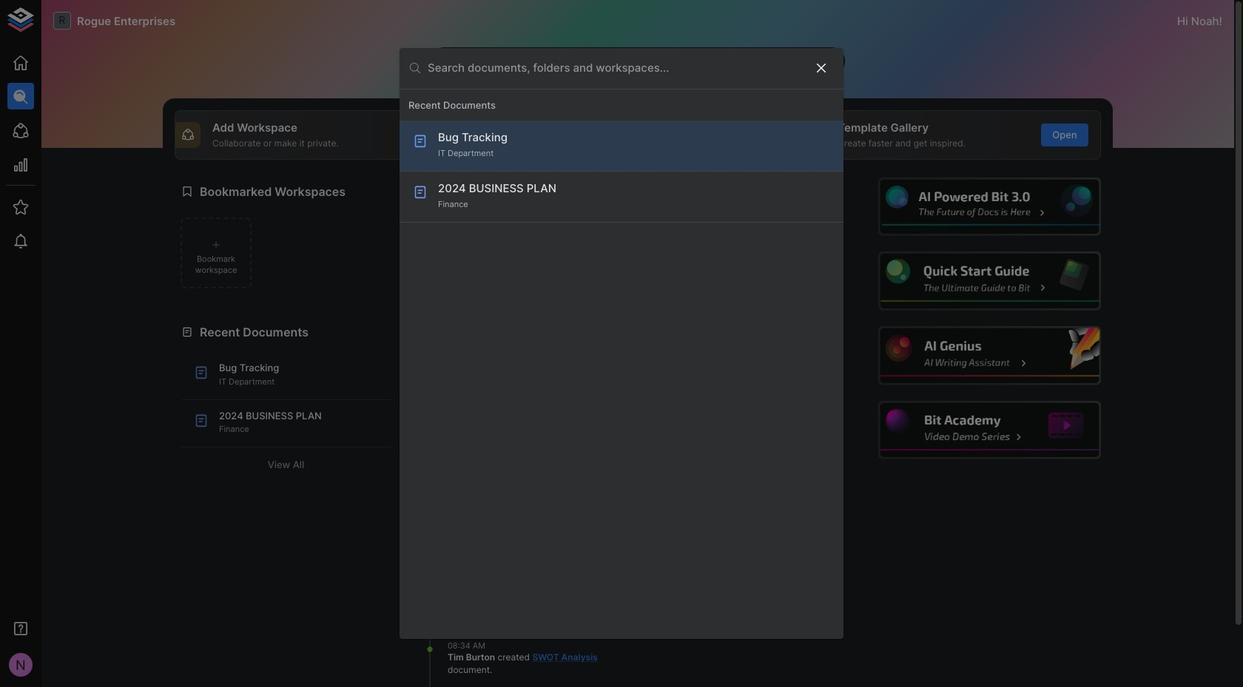 Task type: vqa. For each thing, say whether or not it's contained in the screenshot.
Remove Bookmark ICON
no



Task type: locate. For each thing, give the bounding box(es) containing it.
Search documents, folders and workspaces... text field
[[428, 57, 802, 80]]

1 help image from the top
[[879, 177, 1101, 236]]

help image
[[879, 177, 1101, 236], [879, 252, 1101, 311], [879, 327, 1101, 385], [879, 401, 1101, 460]]

dialog
[[400, 48, 844, 639]]

3 help image from the top
[[879, 327, 1101, 385]]



Task type: describe. For each thing, give the bounding box(es) containing it.
4 help image from the top
[[879, 401, 1101, 460]]

2 help image from the top
[[879, 252, 1101, 311]]



